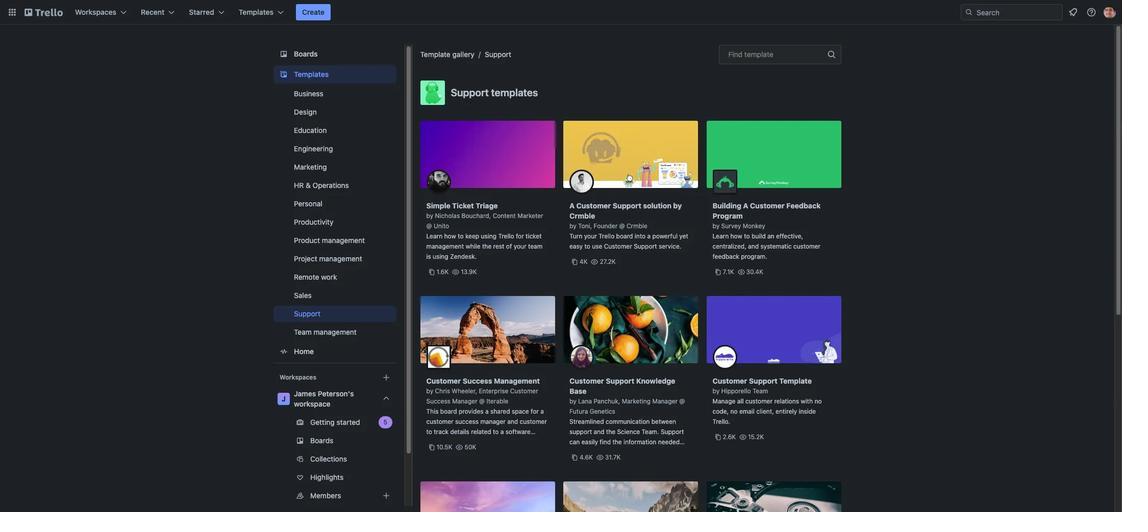 Task type: vqa. For each thing, say whether or not it's contained in the screenshot.
BEYOND
no



Task type: locate. For each thing, give the bounding box(es) containing it.
learn
[[426, 233, 442, 240], [713, 233, 729, 240]]

back to home image
[[24, 4, 63, 20]]

to left build
[[744, 233, 750, 240]]

1 horizontal spatial team
[[675, 449, 691, 457]]

members link
[[273, 488, 406, 505]]

for left ticket
[[516, 233, 524, 240]]

0 notifications image
[[1067, 6, 1079, 18]]

for inside customer success management by chris wheeler, enterprise customer success manager @ iterable this board provides a shared space for a customer success manager and customer to track details related to a software deployment.
[[531, 408, 539, 416]]

0 horizontal spatial templates
[[239, 8, 274, 16]]

building a customer feedback program by survey monkey learn how to build an effective, centralized, and systematic customer feedback program.
[[713, 202, 821, 261]]

0 horizontal spatial using
[[433, 253, 448, 261]]

Search field
[[973, 5, 1062, 20]]

by up manage
[[713, 388, 720, 395]]

track
[[434, 429, 449, 436]]

customer up base
[[569, 377, 604, 386]]

personal link
[[273, 196, 396, 212]]

submit
[[582, 449, 601, 457]]

product management
[[294, 236, 365, 245]]

nicholas
[[435, 212, 460, 220]]

support right support icon
[[451, 87, 489, 98]]

1 vertical spatial your
[[514, 243, 526, 251]]

between
[[651, 418, 676, 426]]

support up panchuk,
[[606, 377, 634, 386]]

to up the necessity.
[[632, 449, 638, 457]]

for right space
[[531, 408, 539, 416]]

customer up chris
[[426, 377, 461, 386]]

james
[[294, 390, 316, 399]]

1 horizontal spatial templates
[[294, 70, 329, 79]]

genetics
[[590, 408, 615, 416]]

boards down getting
[[310, 437, 333, 445]]

templates button
[[233, 4, 290, 20]]

template gallery link
[[420, 50, 474, 59]]

workspaces button
[[69, 4, 133, 20]]

management for team management
[[313, 328, 356, 337]]

service.
[[659, 243, 681, 251]]

recent
[[141, 8, 164, 16]]

hr & operations link
[[273, 178, 396, 194]]

support link right gallery
[[485, 50, 511, 59]]

team
[[528, 243, 542, 251]]

1 vertical spatial support link
[[273, 306, 396, 322]]

0 vertical spatial forward image
[[394, 417, 406, 429]]

1 horizontal spatial marketing
[[622, 398, 651, 406]]

1 how from the left
[[444, 233, 456, 240]]

@ inside customer success management by chris wheeler, enterprise customer success manager @ iterable this board provides a shared space for a customer success manager and customer to track details related to a software deployment.
[[479, 398, 485, 406]]

operations
[[312, 181, 349, 190]]

1 forward image from the top
[[394, 417, 406, 429]]

entirely
[[776, 408, 797, 416]]

@ up provides
[[479, 398, 485, 406]]

no down all
[[730, 408, 738, 416]]

management down unito
[[426, 243, 464, 251]]

boards link down the "getting started"
[[273, 433, 396, 450]]

0 horizontal spatial success
[[426, 398, 451, 406]]

0 vertical spatial for
[[516, 233, 524, 240]]

0 vertical spatial board
[[616, 233, 633, 240]]

of
[[506, 243, 512, 251]]

crmble
[[569, 212, 595, 220], [627, 222, 648, 230]]

information
[[624, 439, 656, 446]]

1 vertical spatial boards link
[[273, 433, 396, 450]]

getting started
[[310, 418, 360, 427]]

feedback
[[713, 253, 739, 261]]

how
[[444, 233, 456, 240], [730, 233, 742, 240]]

crmble up 'into'
[[627, 222, 648, 230]]

no right with on the bottom right of page
[[815, 398, 822, 406]]

is inside customer support knowledge base by lana panchuk, marketing manager @ futura genetics streamlined communication between support and the science team. support can easily find the information needed and submit a request to the science team in case there is a necessity.
[[608, 459, 613, 467]]

1 vertical spatial science
[[651, 449, 673, 457]]

7.1k
[[723, 268, 734, 276]]

1 horizontal spatial your
[[584, 233, 597, 240]]

using up rest
[[481, 233, 497, 240]]

support down 'into'
[[634, 243, 657, 251]]

peterson's
[[318, 390, 354, 399]]

1 horizontal spatial using
[[481, 233, 497, 240]]

support link down the sales link
[[273, 306, 396, 322]]

building
[[713, 202, 741, 210]]

2 a from the left
[[743, 202, 748, 210]]

0 horizontal spatial learn
[[426, 233, 442, 240]]

&
[[305, 181, 310, 190]]

management up the home link
[[313, 328, 356, 337]]

the down information
[[639, 449, 649, 457]]

customer down "effective,"
[[793, 243, 820, 251]]

customer
[[576, 202, 611, 210], [750, 202, 785, 210], [604, 243, 632, 251], [426, 377, 461, 386], [569, 377, 604, 386], [713, 377, 747, 386], [510, 388, 538, 395]]

1 horizontal spatial learn
[[713, 233, 729, 240]]

1 manager from the left
[[452, 398, 477, 406]]

by down base
[[569, 398, 576, 406]]

0 vertical spatial success
[[463, 377, 492, 386]]

by left survey
[[713, 222, 720, 230]]

product management link
[[273, 233, 396, 249]]

1 vertical spatial boards
[[310, 437, 333, 445]]

create a workspace image
[[380, 372, 392, 384]]

1 horizontal spatial template
[[779, 377, 812, 386]]

template inside customer support template by hipporello team manage all customer relations with no code, no email client, entirely inside trello.
[[779, 377, 812, 386]]

iterable
[[487, 398, 508, 406]]

board inside a customer support solution by crmble by toni, founder @ crmble turn your trello board into a powerful yet easy to use customer support service.
[[616, 233, 633, 240]]

0 horizontal spatial marketing
[[294, 163, 327, 171]]

@ left manage
[[679, 398, 685, 406]]

2 learn from the left
[[713, 233, 729, 240]]

a up 'manager'
[[485, 408, 489, 416]]

a down request
[[615, 459, 618, 467]]

1 horizontal spatial how
[[730, 233, 742, 240]]

a
[[569, 202, 575, 210], [743, 202, 748, 210]]

1 vertical spatial templates
[[294, 70, 329, 79]]

0 horizontal spatial trello
[[498, 233, 514, 240]]

for inside "simple ticket triage by nicholas bouchard, content marketer @ unito learn how to keep using trello for ticket management while the rest of your team is using zendesk."
[[516, 233, 524, 240]]

0 vertical spatial is
[[426, 253, 431, 261]]

learn inside building a customer feedback program by survey monkey learn how to build an effective, centralized, and systematic customer feedback program.
[[713, 233, 729, 240]]

2 vertical spatial team
[[675, 449, 691, 457]]

1 boards link from the top
[[273, 45, 396, 63]]

there
[[591, 459, 607, 467]]

team down needed at the bottom right
[[675, 449, 691, 457]]

1 vertical spatial workspaces
[[279, 374, 316, 382]]

success down chris
[[426, 398, 451, 406]]

wheeler,
[[452, 388, 477, 395]]

a down find
[[603, 449, 607, 457]]

trello down founder
[[599, 233, 614, 240]]

use
[[592, 243, 602, 251]]

a customer support solution by crmble by toni, founder @ crmble turn your trello board into a powerful yet easy to use customer support service.
[[569, 202, 688, 251]]

marketing up & at the left top of the page
[[294, 163, 327, 171]]

science down needed at the bottom right
[[651, 449, 673, 457]]

0 vertical spatial boards link
[[273, 45, 396, 63]]

relations
[[774, 398, 799, 406]]

to left the use at right top
[[584, 243, 590, 251]]

template
[[420, 50, 450, 59], [779, 377, 812, 386]]

customer up hipporello
[[713, 377, 747, 386]]

to down 'manager'
[[493, 429, 499, 436]]

2.6k
[[723, 434, 736, 441]]

shared
[[490, 408, 510, 416]]

management down productivity link
[[322, 236, 365, 245]]

2 forward image from the top
[[394, 454, 406, 466]]

open information menu image
[[1086, 7, 1097, 17]]

templates right starred dropdown button
[[239, 8, 274, 16]]

2 how from the left
[[730, 233, 742, 240]]

0 vertical spatial marketing
[[294, 163, 327, 171]]

how down survey
[[730, 233, 742, 240]]

management down product management link
[[319, 255, 362, 263]]

0 horizontal spatial crmble
[[569, 212, 595, 220]]

manager down wheeler,
[[452, 398, 477, 406]]

workspaces
[[75, 8, 116, 16], [279, 374, 316, 382]]

2 boards link from the top
[[273, 433, 396, 450]]

1 horizontal spatial is
[[608, 459, 613, 467]]

learn up centralized,
[[713, 233, 729, 240]]

to left the keep
[[458, 233, 464, 240]]

1 vertical spatial success
[[426, 398, 451, 406]]

1 vertical spatial board
[[440, 408, 457, 416]]

boards link up templates link
[[273, 45, 396, 63]]

and up program.
[[748, 243, 759, 251]]

team
[[294, 328, 311, 337], [753, 388, 768, 395], [675, 449, 691, 457]]

ticket
[[526, 233, 542, 240]]

customer inside customer support knowledge base by lana panchuk, marketing manager @ futura genetics streamlined communication between support and the science team. support can easily find the information needed and submit a request to the science team in case there is a necessity.
[[569, 377, 604, 386]]

template left gallery
[[420, 50, 450, 59]]

@ left unito
[[426, 222, 432, 230]]

1 horizontal spatial no
[[815, 398, 822, 406]]

1 horizontal spatial manager
[[652, 398, 678, 406]]

workspace
[[294, 400, 330, 409]]

no
[[815, 398, 822, 406], [730, 408, 738, 416]]

0 horizontal spatial for
[[516, 233, 524, 240]]

templates inside dropdown button
[[239, 8, 274, 16]]

with
[[801, 398, 813, 406]]

2 horizontal spatial team
[[753, 388, 768, 395]]

1 vertical spatial team
[[753, 388, 768, 395]]

0 horizontal spatial how
[[444, 233, 456, 240]]

in
[[569, 459, 575, 467]]

science down communication
[[617, 429, 640, 436]]

0 horizontal spatial board
[[440, 408, 457, 416]]

0 vertical spatial science
[[617, 429, 640, 436]]

templates up the business
[[294, 70, 329, 79]]

turn
[[569, 233, 582, 240]]

1 a from the left
[[569, 202, 575, 210]]

support inside customer support template by hipporello team manage all customer relations with no code, no email client, entirely inside trello.
[[749, 377, 778, 386]]

1 vertical spatial for
[[531, 408, 539, 416]]

to inside "simple ticket triage by nicholas bouchard, content marketer @ unito learn how to keep using trello for ticket management while the rest of your team is using zendesk."
[[458, 233, 464, 240]]

and down can
[[569, 449, 580, 457]]

crmble up toni,
[[569, 212, 595, 220]]

1 horizontal spatial for
[[531, 408, 539, 416]]

forward image
[[394, 417, 406, 429], [394, 454, 406, 466]]

@ inside customer support knowledge base by lana panchuk, marketing manager @ futura genetics streamlined communication between support and the science team. support can easily find the information needed and submit a request to the science team in case there is a necessity.
[[679, 398, 685, 406]]

how inside building a customer feedback program by survey monkey learn how to build an effective, centralized, and systematic customer feedback program.
[[730, 233, 742, 240]]

by inside customer support template by hipporello team manage all customer relations with no code, no email client, entirely inside trello.
[[713, 388, 720, 395]]

board left 'into'
[[616, 233, 633, 240]]

and up software
[[507, 418, 518, 426]]

sales link
[[273, 288, 396, 304]]

a down toni, founder @ crmble icon
[[569, 202, 575, 210]]

unito
[[434, 222, 449, 230]]

0 vertical spatial your
[[584, 233, 597, 240]]

enterprise
[[479, 388, 508, 395]]

support down sales
[[294, 310, 320, 318]]

j
[[281, 395, 286, 404]]

your down toni,
[[584, 233, 597, 240]]

1 vertical spatial marketing
[[622, 398, 651, 406]]

1 vertical spatial template
[[779, 377, 812, 386]]

15.2k
[[748, 434, 764, 441]]

the left rest
[[482, 243, 492, 251]]

0 horizontal spatial template
[[420, 50, 450, 59]]

1 trello from the left
[[498, 233, 514, 240]]

1 horizontal spatial board
[[616, 233, 633, 240]]

by down simple
[[426, 212, 433, 220]]

management for project management
[[319, 255, 362, 263]]

gallery
[[452, 50, 474, 59]]

sales
[[294, 291, 311, 300]]

1 horizontal spatial workspaces
[[279, 374, 316, 382]]

1 vertical spatial forward image
[[394, 454, 406, 466]]

can
[[569, 439, 580, 446]]

1 horizontal spatial support link
[[485, 50, 511, 59]]

systematic
[[761, 243, 792, 251]]

team inside customer support template by hipporello team manage all customer relations with no code, no email client, entirely inside trello.
[[753, 388, 768, 395]]

templates
[[239, 8, 274, 16], [294, 70, 329, 79]]

@ right founder
[[619, 222, 625, 230]]

customer inside customer support template by hipporello team manage all customer relations with no code, no email client, entirely inside trello.
[[745, 398, 773, 406]]

using up 1.6k
[[433, 253, 448, 261]]

team up home
[[294, 328, 311, 337]]

by left chris
[[426, 388, 433, 395]]

1 horizontal spatial crmble
[[627, 222, 648, 230]]

0 horizontal spatial is
[[426, 253, 431, 261]]

bouchard,
[[462, 212, 491, 220]]

boards right board icon
[[294, 49, 317, 58]]

by
[[673, 202, 682, 210], [426, 212, 433, 220], [569, 222, 576, 230], [713, 222, 720, 230], [426, 388, 433, 395], [713, 388, 720, 395], [569, 398, 576, 406]]

0 horizontal spatial support link
[[273, 306, 396, 322]]

1 horizontal spatial trello
[[599, 233, 614, 240]]

5
[[383, 419, 387, 427]]

to inside customer support knowledge base by lana panchuk, marketing manager @ futura genetics streamlined communication between support and the science team. support can easily find the information needed and submit a request to the science team in case there is a necessity.
[[632, 449, 638, 457]]

0 vertical spatial no
[[815, 398, 822, 406]]

the up find
[[606, 429, 615, 436]]

customer success management by chris wheeler, enterprise customer success manager @ iterable this board provides a shared space for a customer success manager and customer to track details related to a software deployment.
[[426, 377, 547, 446]]

a inside a customer support solution by crmble by toni, founder @ crmble turn your trello board into a powerful yet easy to use customer support service.
[[569, 202, 575, 210]]

remote work link
[[273, 269, 396, 286]]

1 learn from the left
[[426, 233, 442, 240]]

0 horizontal spatial manager
[[452, 398, 477, 406]]

customer support template by hipporello team manage all customer relations with no code, no email client, entirely inside trello.
[[713, 377, 822, 426]]

template up the relations
[[779, 377, 812, 386]]

30.4k
[[746, 268, 763, 276]]

0 vertical spatial support link
[[485, 50, 511, 59]]

0 horizontal spatial team
[[294, 328, 311, 337]]

customer inside building a customer feedback program by survey monkey learn how to build an effective, centralized, and systematic customer feedback program.
[[793, 243, 820, 251]]

1 vertical spatial is
[[608, 459, 613, 467]]

customer up monkey
[[750, 202, 785, 210]]

0 horizontal spatial your
[[514, 243, 526, 251]]

forward image right 5
[[394, 417, 406, 429]]

james peterson (jamespeterson93) image
[[1104, 6, 1116, 18]]

forward image inside collections link
[[394, 454, 406, 466]]

support up hipporello
[[749, 377, 778, 386]]

customer up "client,"
[[745, 398, 773, 406]]

add image
[[380, 490, 392, 503]]

lana panchuk, marketing manager @ futura genetics image
[[569, 345, 594, 370]]

how down unito
[[444, 233, 456, 240]]

is left zendesk.
[[426, 253, 431, 261]]

0 horizontal spatial no
[[730, 408, 738, 416]]

team up "client,"
[[753, 388, 768, 395]]

centralized,
[[713, 243, 746, 251]]

toni, founder @ crmble image
[[569, 170, 594, 194]]

0 vertical spatial workspaces
[[75, 8, 116, 16]]

0 horizontal spatial workspaces
[[75, 8, 116, 16]]

a down 'manager'
[[500, 429, 504, 436]]

hipporello team image
[[713, 345, 737, 370]]

manager up between
[[652, 398, 678, 406]]

board right this
[[440, 408, 457, 416]]

0 vertical spatial using
[[481, 233, 497, 240]]

a right 'into'
[[647, 233, 651, 240]]

marketing inside customer support knowledge base by lana panchuk, marketing manager @ futura genetics streamlined communication between support and the science team. support can easily find the information needed and submit a request to the science team in case there is a necessity.
[[622, 398, 651, 406]]

the inside "simple ticket triage by nicholas bouchard, content marketer @ unito learn how to keep using trello for ticket management while the rest of your team is using zendesk."
[[482, 243, 492, 251]]

templates
[[491, 87, 538, 98]]

feedback
[[786, 202, 821, 210]]

0 horizontal spatial a
[[569, 202, 575, 210]]

education
[[294, 126, 326, 135]]

@ inside "simple ticket triage by nicholas bouchard, content marketer @ unito learn how to keep using trello for ticket management while the rest of your team is using zendesk."
[[426, 222, 432, 230]]

search image
[[965, 8, 973, 16]]

0 vertical spatial templates
[[239, 8, 274, 16]]

and
[[748, 243, 759, 251], [507, 418, 518, 426], [594, 429, 604, 436], [569, 449, 580, 457]]

the
[[482, 243, 492, 251], [606, 429, 615, 436], [613, 439, 622, 446], [639, 449, 649, 457]]

management
[[322, 236, 365, 245], [426, 243, 464, 251], [319, 255, 362, 263], [313, 328, 356, 337]]

success
[[455, 418, 479, 426]]

trello inside a customer support solution by crmble by toni, founder @ crmble turn your trello board into a powerful yet easy to use customer support service.
[[599, 233, 614, 240]]

project
[[294, 255, 317, 263]]

31.7k
[[605, 454, 621, 462]]

forward image up forward image
[[394, 454, 406, 466]]

success up wheeler,
[[463, 377, 492, 386]]

1 horizontal spatial a
[[743, 202, 748, 210]]

a right building
[[743, 202, 748, 210]]

learn down unito
[[426, 233, 442, 240]]

remote work
[[294, 273, 337, 282]]

is right there
[[608, 459, 613, 467]]

recent button
[[135, 4, 181, 20]]

2 trello from the left
[[599, 233, 614, 240]]

your right of
[[514, 243, 526, 251]]

1 vertical spatial crmble
[[627, 222, 648, 230]]

marketing up communication
[[622, 398, 651, 406]]

trello up of
[[498, 233, 514, 240]]

2 manager from the left
[[652, 398, 678, 406]]



Task type: describe. For each thing, give the bounding box(es) containing it.
support templates
[[451, 87, 538, 98]]

to inside a customer support solution by crmble by toni, founder @ crmble turn your trello board into a powerful yet easy to use customer support service.
[[584, 243, 590, 251]]

to left track
[[426, 429, 432, 436]]

0 horizontal spatial science
[[617, 429, 640, 436]]

board inside customer success management by chris wheeler, enterprise customer success manager @ iterable this board provides a shared space for a customer success manager and customer to track details related to a software deployment.
[[440, 408, 457, 416]]

business
[[294, 89, 323, 98]]

collections
[[310, 455, 347, 464]]

support up needed at the bottom right
[[661, 429, 684, 436]]

0 vertical spatial team
[[294, 328, 311, 337]]

your inside a customer support solution by crmble by toni, founder @ crmble turn your trello board into a powerful yet easy to use customer support service.
[[584, 233, 597, 240]]

by inside customer success management by chris wheeler, enterprise customer success manager @ iterable this board provides a shared space for a customer success manager and customer to track details related to a software deployment.
[[426, 388, 433, 395]]

effective,
[[776, 233, 803, 240]]

support right gallery
[[485, 50, 511, 59]]

the up request
[[613, 439, 622, 446]]

started
[[336, 418, 360, 427]]

and inside customer success management by chris wheeler, enterprise customer success manager @ iterable this board provides a shared space for a customer success manager and customer to track details related to a software deployment.
[[507, 418, 518, 426]]

customer support knowledge base by lana panchuk, marketing manager @ futura genetics streamlined communication between support and the science team. support can easily find the information needed and submit a request to the science team in case there is a necessity.
[[569, 377, 691, 467]]

0 vertical spatial crmble
[[569, 212, 595, 220]]

management for product management
[[322, 236, 365, 245]]

1 vertical spatial no
[[730, 408, 738, 416]]

create
[[302, 8, 325, 16]]

starred
[[189, 8, 214, 16]]

getting
[[310, 418, 334, 427]]

program
[[713, 212, 743, 220]]

project management
[[294, 255, 362, 263]]

0 vertical spatial boards
[[294, 49, 317, 58]]

survey
[[721, 222, 741, 230]]

primary element
[[0, 0, 1122, 24]]

solution
[[643, 202, 671, 210]]

hipporello
[[721, 388, 751, 395]]

team management
[[294, 328, 356, 337]]

product
[[294, 236, 320, 245]]

by inside building a customer feedback program by survey monkey learn how to build an effective, centralized, and systematic customer feedback program.
[[713, 222, 720, 230]]

support
[[569, 429, 592, 436]]

inside
[[799, 408, 816, 416]]

marketer
[[518, 212, 543, 220]]

manager inside customer support knowledge base by lana panchuk, marketing manager @ futura genetics streamlined communication between support and the science team. support can easily find the information needed and submit a request to the science team in case there is a necessity.
[[652, 398, 678, 406]]

program.
[[741, 253, 767, 261]]

how inside "simple ticket triage by nicholas bouchard, content marketer @ unito learn how to keep using trello for ticket management while the rest of your team is using zendesk."
[[444, 233, 456, 240]]

0 vertical spatial template
[[420, 50, 450, 59]]

simple
[[426, 202, 450, 210]]

streamlined
[[569, 418, 604, 426]]

james peterson's workspace
[[294, 390, 354, 409]]

customer down management
[[510, 388, 538, 395]]

27.2k
[[600, 258, 616, 266]]

software
[[506, 429, 531, 436]]

related
[[471, 429, 491, 436]]

4k
[[580, 258, 588, 266]]

space
[[512, 408, 529, 416]]

personal
[[294, 200, 322, 208]]

zendesk.
[[450, 253, 477, 261]]

content
[[493, 212, 516, 220]]

this
[[426, 408, 439, 416]]

customer up 27.2k in the bottom right of the page
[[604, 243, 632, 251]]

board image
[[277, 48, 290, 60]]

nicholas bouchard, content marketer @ unito image
[[426, 170, 451, 194]]

templates link
[[273, 65, 396, 84]]

home image
[[277, 346, 290, 358]]

request
[[608, 449, 630, 457]]

collections link
[[273, 452, 406, 468]]

deployment.
[[426, 439, 462, 446]]

1 horizontal spatial science
[[651, 449, 673, 457]]

engineering
[[294, 144, 333, 153]]

education link
[[273, 122, 396, 139]]

workspaces inside workspaces dropdown button
[[75, 8, 116, 16]]

while
[[466, 243, 480, 251]]

customer inside customer support template by hipporello team manage all customer relations with no code, no email client, entirely inside trello.
[[713, 377, 747, 386]]

1 vertical spatial using
[[433, 253, 448, 261]]

highlights
[[310, 474, 343, 482]]

a inside a customer support solution by crmble by toni, founder @ crmble turn your trello board into a powerful yet easy to use customer support service.
[[647, 233, 651, 240]]

founder
[[594, 222, 618, 230]]

home
[[294, 347, 314, 356]]

home link
[[273, 343, 396, 361]]

toni,
[[578, 222, 592, 230]]

productivity link
[[273, 214, 396, 231]]

communication
[[606, 418, 650, 426]]

highlights link
[[273, 470, 396, 486]]

1 horizontal spatial success
[[463, 377, 492, 386]]

by inside customer support knowledge base by lana panchuk, marketing manager @ futura genetics streamlined communication between support and the science team. support can easily find the information needed and submit a request to the science team in case there is a necessity.
[[569, 398, 576, 406]]

by up turn
[[569, 222, 576, 230]]

engineering link
[[273, 141, 396, 157]]

learn inside "simple ticket triage by nicholas bouchard, content marketer @ unito learn how to keep using trello for ticket management while the rest of your team is using zendesk."
[[426, 233, 442, 240]]

and inside building a customer feedback program by survey monkey learn how to build an effective, centralized, and systematic customer feedback program.
[[748, 243, 759, 251]]

an
[[767, 233, 774, 240]]

monkey
[[743, 222, 765, 230]]

and up find
[[594, 429, 604, 436]]

futura
[[569, 408, 588, 416]]

trello inside "simple ticket triage by nicholas bouchard, content marketer @ unito learn how to keep using trello for ticket management while the rest of your team is using zendesk."
[[498, 233, 514, 240]]

chris
[[435, 388, 450, 395]]

customer down space
[[520, 418, 547, 426]]

client,
[[756, 408, 774, 416]]

your inside "simple ticket triage by nicholas bouchard, content marketer @ unito learn how to keep using trello for ticket management while the rest of your team is using zendesk."
[[514, 243, 526, 251]]

manager inside customer success management by chris wheeler, enterprise customer success manager @ iterable this board provides a shared space for a customer success manager and customer to track details related to a software deployment.
[[452, 398, 477, 406]]

team inside customer support knowledge base by lana panchuk, marketing manager @ futura genetics streamlined communication between support and the science team. support can easily find the information needed and submit a request to the science team in case there is a necessity.
[[675, 449, 691, 457]]

by inside "simple ticket triage by nicholas bouchard, content marketer @ unito learn how to keep using trello for ticket management while the rest of your team is using zendesk."
[[426, 212, 433, 220]]

create button
[[296, 4, 331, 20]]

management inside "simple ticket triage by nicholas bouchard, content marketer @ unito learn how to keep using trello for ticket management while the rest of your team is using zendesk."
[[426, 243, 464, 251]]

Find template field
[[719, 45, 841, 64]]

survey monkey image
[[713, 170, 737, 194]]

build
[[752, 233, 766, 240]]

is inside "simple ticket triage by nicholas bouchard, content marketer @ unito learn how to keep using trello for ticket management while the rest of your team is using zendesk."
[[426, 253, 431, 261]]

forward image
[[394, 490, 406, 503]]

13.9k
[[461, 268, 477, 276]]

support icon image
[[420, 81, 445, 105]]

knowledge
[[636, 377, 675, 386]]

easy
[[569, 243, 583, 251]]

4.6k
[[580, 454, 593, 462]]

customer inside building a customer feedback program by survey monkey learn how to build an effective, centralized, and systematic customer feedback program.
[[750, 202, 785, 210]]

productivity
[[294, 218, 333, 227]]

@ inside a customer support solution by crmble by toni, founder @ crmble turn your trello board into a powerful yet easy to use customer support service.
[[619, 222, 625, 230]]

work
[[321, 273, 337, 282]]

design
[[294, 108, 316, 116]]

code,
[[713, 408, 729, 416]]

to inside building a customer feedback program by survey monkey learn how to build an effective, centralized, and systematic customer feedback program.
[[744, 233, 750, 240]]

design link
[[273, 104, 396, 120]]

template board image
[[277, 68, 290, 81]]

business link
[[273, 86, 396, 102]]

a inside building a customer feedback program by survey monkey learn how to build an effective, centralized, and systematic customer feedback program.
[[743, 202, 748, 210]]

simple ticket triage by nicholas bouchard, content marketer @ unito learn how to keep using trello for ticket management while the rest of your team is using zendesk.
[[426, 202, 543, 261]]

ticket
[[452, 202, 474, 210]]

customer up track
[[426, 418, 453, 426]]

chris wheeler, enterprise customer success manager @ iterable image
[[426, 345, 451, 370]]

a right space
[[540, 408, 544, 416]]

manager
[[480, 418, 506, 426]]

by right solution
[[673, 202, 682, 210]]

customer up toni,
[[576, 202, 611, 210]]

rest
[[493, 243, 504, 251]]

find
[[600, 439, 611, 446]]

support up founder
[[613, 202, 641, 210]]

manage
[[713, 398, 735, 406]]



